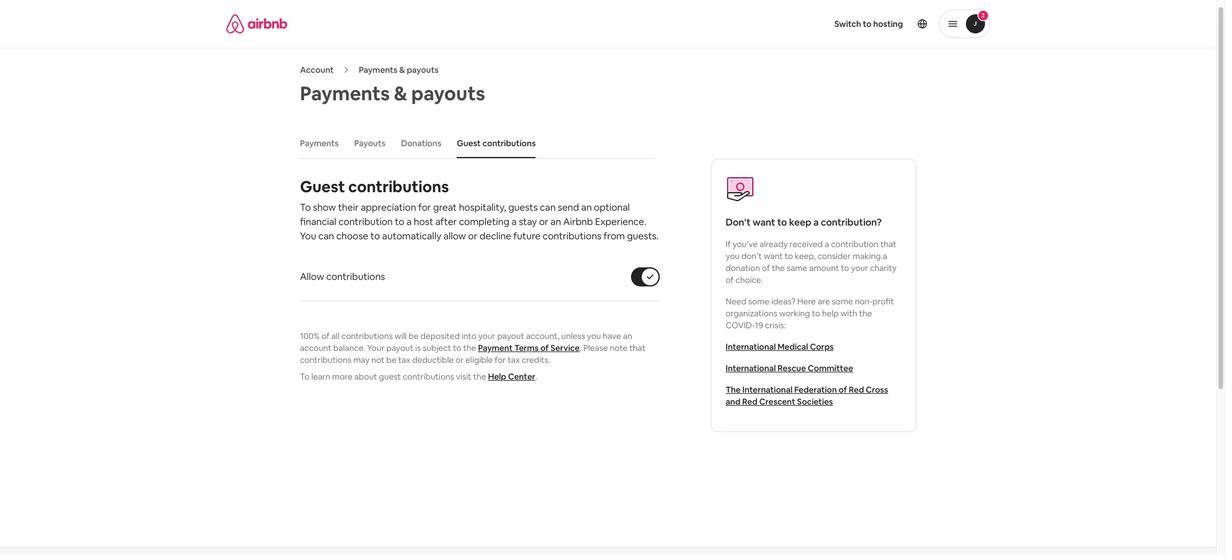 Task type: locate. For each thing, give the bounding box(es) containing it.
0 horizontal spatial for
[[419, 201, 431, 214]]

guest
[[457, 138, 481, 149], [300, 177, 345, 197]]

the
[[772, 263, 785, 274], [860, 308, 873, 319], [464, 343, 477, 354], [474, 372, 487, 382]]

1 horizontal spatial payout
[[498, 331, 525, 342]]

of
[[762, 263, 771, 274], [726, 275, 734, 286], [322, 331, 330, 342], [541, 343, 549, 354], [839, 385, 848, 396]]

0 vertical spatial or
[[539, 216, 549, 228]]

0 vertical spatial payments & payouts
[[359, 65, 439, 75]]

for down payment
[[495, 355, 506, 366]]

your
[[367, 343, 385, 354]]

0 vertical spatial &
[[400, 65, 405, 75]]

be up is
[[409, 331, 419, 342]]

0 horizontal spatial contribution
[[339, 216, 393, 228]]

.
[[580, 343, 582, 354], [536, 372, 538, 382]]

you up the please
[[587, 331, 601, 342]]

you've
[[733, 239, 758, 250]]

your
[[852, 263, 869, 274], [479, 331, 496, 342]]

societies
[[798, 397, 834, 408]]

same
[[787, 263, 808, 274]]

you
[[726, 251, 740, 262], [587, 331, 601, 342]]

1 vertical spatial an
[[551, 216, 561, 228]]

tab list
[[294, 128, 656, 158]]

may
[[354, 355, 370, 366]]

2 vertical spatial an
[[623, 331, 633, 342]]

1 horizontal spatial some
[[832, 296, 854, 307]]

tab list containing payments
[[294, 128, 656, 158]]

guest inside button
[[457, 138, 481, 149]]

the down into
[[464, 343, 477, 354]]

contribution up making
[[832, 239, 879, 250]]

help
[[488, 372, 507, 382]]

guest inside guest contributions to show their appreciation for great hospitality,  guests can send an optional financial contribution to a host after completing a stay or an airbnb experience. you can choose to automatically allow or decline future contributions from guests.
[[300, 177, 345, 197]]

that up charity
[[881, 239, 897, 250]]

contribution inside guest contributions to show their appreciation for great hospitality,  guests can send an optional financial contribution to a host after completing a stay or an airbnb experience. you can choose to automatically allow or decline future contributions from guests.
[[339, 216, 393, 228]]

crescent
[[760, 397, 796, 408]]

1 some from the left
[[749, 296, 770, 307]]

contributions inside . please note that contributions may not be tax deductible or eligible for tax credits.
[[300, 355, 352, 366]]

2 horizontal spatial an
[[623, 331, 633, 342]]

0 vertical spatial to
[[300, 201, 311, 214]]

1 vertical spatial international
[[726, 363, 776, 374]]

appreciation
[[361, 201, 416, 214]]

need some ideas? here are some non-profit organizations working to help with the covid-19 crisis:
[[726, 296, 895, 331]]

to inside switch to hosting link
[[864, 19, 872, 29]]

0 horizontal spatial an
[[551, 216, 561, 228]]

guest contributions
[[457, 138, 536, 149]]

for up host
[[419, 201, 431, 214]]

1 horizontal spatial can
[[540, 201, 556, 214]]

to left show
[[300, 201, 311, 214]]

1 vertical spatial your
[[479, 331, 496, 342]]

your down making
[[852, 263, 869, 274]]

0 vertical spatial want
[[753, 216, 776, 229]]

red left cross
[[849, 385, 865, 396]]

0 vertical spatial payout
[[498, 331, 525, 342]]

contribution up choose
[[339, 216, 393, 228]]

ideas?
[[772, 296, 796, 307]]

an inside 100% of all contributions will be deposited into your payout account, unless you have an account balance. your payout is subject to the
[[623, 331, 633, 342]]

rescue
[[778, 363, 807, 374]]

to inside guest contributions to show their appreciation for great hospitality,  guests can send an optional financial contribution to a host after completing a stay or an airbnb experience. you can choose to automatically allow or decline future contributions from guests.
[[300, 201, 311, 214]]

can left send
[[540, 201, 556, 214]]

1 vertical spatial payout
[[387, 343, 414, 354]]

2 vertical spatial or
[[456, 355, 464, 366]]

show
[[313, 201, 336, 214]]

0 horizontal spatial payout
[[387, 343, 414, 354]]

a up charity
[[883, 251, 888, 262]]

100%
[[300, 331, 320, 342]]

account link
[[300, 65, 334, 75]]

1 vertical spatial red
[[743, 397, 758, 408]]

1 horizontal spatial tax
[[508, 355, 520, 366]]

guests
[[509, 201, 538, 214]]

optional
[[594, 201, 630, 214]]

if
[[726, 239, 731, 250]]

hosting
[[874, 19, 904, 29]]

financial
[[300, 216, 337, 228]]

international up crescent at the bottom right of page
[[743, 385, 793, 396]]

payouts
[[407, 65, 439, 75], [412, 81, 486, 106]]

1 vertical spatial .
[[536, 372, 538, 382]]

guest up show
[[300, 177, 345, 197]]

international down 19
[[726, 342, 776, 353]]

0 vertical spatial be
[[409, 331, 419, 342]]

of down donation
[[726, 275, 734, 286]]

0 horizontal spatial tax
[[398, 355, 411, 366]]

2 some from the left
[[832, 296, 854, 307]]

0 vertical spatial international
[[726, 342, 776, 353]]

for
[[419, 201, 431, 214], [495, 355, 506, 366]]

0 horizontal spatial red
[[743, 397, 758, 408]]

the down non-
[[860, 308, 873, 319]]

1 horizontal spatial you
[[726, 251, 740, 262]]

1 horizontal spatial contribution
[[832, 239, 879, 250]]

all
[[332, 331, 340, 342]]

international
[[726, 342, 776, 353], [726, 363, 776, 374], [743, 385, 793, 396]]

consider
[[818, 251, 851, 262]]

2 tax from the left
[[508, 355, 520, 366]]

to right switch
[[864, 19, 872, 29]]

to right subject
[[453, 343, 462, 354]]

1 horizontal spatial for
[[495, 355, 506, 366]]

0 vertical spatial red
[[849, 385, 865, 396]]

2
[[982, 11, 985, 19]]

0 horizontal spatial can
[[319, 230, 334, 243]]

0 horizontal spatial you
[[587, 331, 601, 342]]

choose
[[337, 230, 369, 243]]

the inside if you've already received a contribution that you don't want to keep, consider making a donation of the same amount to your charity of choice.
[[772, 263, 785, 274]]

payout up payment
[[498, 331, 525, 342]]

1 horizontal spatial be
[[409, 331, 419, 342]]

1 vertical spatial contribution
[[832, 239, 879, 250]]

allow
[[300, 271, 324, 283]]

be right not
[[387, 355, 397, 366]]

. down 'unless'
[[580, 343, 582, 354]]

1 vertical spatial be
[[387, 355, 397, 366]]

1 horizontal spatial guest
[[457, 138, 481, 149]]

0 vertical spatial you
[[726, 251, 740, 262]]

tax up help center 'link'
[[508, 355, 520, 366]]

unless
[[562, 331, 586, 342]]

tax up guest at the left of page
[[398, 355, 411, 366]]

to left keep
[[778, 216, 788, 229]]

want inside if you've already received a contribution that you don't want to keep, consider making a donation of the same amount to your charity of choice.
[[764, 251, 783, 262]]

. down credits.
[[536, 372, 538, 382]]

contribution
[[339, 216, 393, 228], [832, 239, 879, 250]]

keep,
[[795, 251, 816, 262]]

terms
[[515, 343, 539, 354]]

0 horizontal spatial .
[[536, 372, 538, 382]]

international medical corps
[[726, 342, 834, 353]]

2 vertical spatial international
[[743, 385, 793, 396]]

1 vertical spatial you
[[587, 331, 601, 342]]

amount
[[810, 263, 840, 274]]

1 vertical spatial want
[[764, 251, 783, 262]]

of inside 'the international federation of red cross and red crescent societies'
[[839, 385, 848, 396]]

international rescue committee link
[[726, 363, 854, 374]]

charity
[[871, 263, 897, 274]]

0 horizontal spatial or
[[456, 355, 464, 366]]

the international federation of red cross and red crescent societies
[[726, 385, 889, 408]]

1 vertical spatial payments
[[300, 81, 390, 106]]

0 horizontal spatial some
[[749, 296, 770, 307]]

payment
[[478, 343, 513, 354]]

a left the stay
[[512, 216, 517, 228]]

0 vertical spatial .
[[580, 343, 582, 354]]

payout down will
[[387, 343, 414, 354]]

19
[[755, 320, 764, 331]]

0 vertical spatial guest
[[457, 138, 481, 149]]

the left same
[[772, 263, 785, 274]]

1 vertical spatial or
[[468, 230, 478, 243]]

federation
[[795, 385, 838, 396]]

an
[[582, 201, 592, 214], [551, 216, 561, 228], [623, 331, 633, 342]]

or right allow
[[468, 230, 478, 243]]

making
[[853, 251, 881, 262]]

allow contributions
[[300, 271, 385, 283]]

or up 'visit'
[[456, 355, 464, 366]]

1 vertical spatial guest
[[300, 177, 345, 197]]

an down send
[[551, 216, 561, 228]]

1 horizontal spatial your
[[852, 263, 869, 274]]

guest right donations button
[[457, 138, 481, 149]]

2 vertical spatial payments
[[300, 138, 339, 149]]

to
[[300, 201, 311, 214], [300, 372, 310, 382]]

that
[[881, 239, 897, 250], [630, 343, 646, 354]]

of down "committee"
[[839, 385, 848, 396]]

and
[[726, 397, 741, 408]]

the inside 100% of all contributions will be deposited into your payout account, unless you have an account balance. your payout is subject to the
[[464, 343, 477, 354]]

1 vertical spatial can
[[319, 230, 334, 243]]

some up with
[[832, 296, 854, 307]]

1 horizontal spatial or
[[468, 230, 478, 243]]

are
[[818, 296, 831, 307]]

1 vertical spatial to
[[300, 372, 310, 382]]

contribution inside if you've already received a contribution that you don't want to keep, consider making a donation of the same amount to your charity of choice.
[[832, 239, 879, 250]]

non-
[[855, 296, 873, 307]]

to up same
[[785, 251, 794, 262]]

1 to from the top
[[300, 201, 311, 214]]

want
[[753, 216, 776, 229], [764, 251, 783, 262]]

0 horizontal spatial be
[[387, 355, 397, 366]]

or right the stay
[[539, 216, 549, 228]]

the
[[726, 385, 741, 396]]

0 horizontal spatial guest
[[300, 177, 345, 197]]

you down if
[[726, 251, 740, 262]]

want down already
[[764, 251, 783, 262]]

don't
[[742, 251, 762, 262]]

contributions inside 100% of all contributions will be deposited into your payout account, unless you have an account balance. your payout is subject to the
[[342, 331, 393, 342]]

1 vertical spatial that
[[630, 343, 646, 354]]

an up note
[[623, 331, 633, 342]]

0 vertical spatial that
[[881, 239, 897, 250]]

0 horizontal spatial that
[[630, 343, 646, 354]]

1 horizontal spatial .
[[580, 343, 582, 354]]

your up payment
[[479, 331, 496, 342]]

of left all
[[322, 331, 330, 342]]

or
[[539, 216, 549, 228], [468, 230, 478, 243], [456, 355, 464, 366]]

some up the organizations
[[749, 296, 770, 307]]

of inside 100% of all contributions will be deposited into your payout account, unless you have an account balance. your payout is subject to the
[[322, 331, 330, 342]]

an up airbnb on the top
[[582, 201, 592, 214]]

0 vertical spatial contribution
[[339, 216, 393, 228]]

can down financial
[[319, 230, 334, 243]]

1 horizontal spatial an
[[582, 201, 592, 214]]

to
[[864, 19, 872, 29], [395, 216, 405, 228], [778, 216, 788, 229], [371, 230, 380, 243], [785, 251, 794, 262], [841, 263, 850, 274], [813, 308, 821, 319], [453, 343, 462, 354]]

0 vertical spatial your
[[852, 263, 869, 274]]

0 vertical spatial for
[[419, 201, 431, 214]]

you
[[300, 230, 316, 243]]

for inside guest contributions to show their appreciation for great hospitality,  guests can send an optional financial contribution to a host after completing a stay or an airbnb experience. you can choose to automatically allow or decline future contributions from guests.
[[419, 201, 431, 214]]

0 horizontal spatial your
[[479, 331, 496, 342]]

international for international rescue committee
[[726, 363, 776, 374]]

1 vertical spatial for
[[495, 355, 506, 366]]

contributions
[[483, 138, 536, 149], [349, 177, 449, 197], [543, 230, 602, 243], [327, 271, 385, 283], [342, 331, 393, 342], [300, 355, 352, 366], [403, 372, 455, 382]]

tax
[[398, 355, 411, 366], [508, 355, 520, 366]]

a
[[407, 216, 412, 228], [512, 216, 517, 228], [814, 216, 819, 229], [825, 239, 830, 250], [883, 251, 888, 262]]

want up already
[[753, 216, 776, 229]]

to left learn
[[300, 372, 310, 382]]

be
[[409, 331, 419, 342], [387, 355, 397, 366]]

0 vertical spatial an
[[582, 201, 592, 214]]

of down account,
[[541, 343, 549, 354]]

to inside 100% of all contributions will be deposited into your payout account, unless you have an account balance. your payout is subject to the
[[453, 343, 462, 354]]

organizations
[[726, 308, 778, 319]]

credits.
[[522, 355, 551, 366]]

learn
[[311, 372, 331, 382]]

to down are
[[813, 308, 821, 319]]

that right note
[[630, 343, 646, 354]]

guest
[[379, 372, 401, 382]]

after
[[436, 216, 457, 228]]

from
[[604, 230, 625, 243]]

donation
[[726, 263, 761, 274]]

international up the at the right of page
[[726, 363, 776, 374]]

with
[[841, 308, 858, 319]]

allow
[[444, 230, 466, 243]]

red right the and
[[743, 397, 758, 408]]

subject
[[423, 343, 452, 354]]

1 horizontal spatial that
[[881, 239, 897, 250]]



Task type: vqa. For each thing, say whether or not it's contained in the screenshot.
right An
yes



Task type: describe. For each thing, give the bounding box(es) containing it.
not
[[372, 355, 385, 366]]

decline
[[480, 230, 512, 243]]

. please note that contributions may not be tax deductible or eligible for tax credits.
[[300, 343, 646, 366]]

corps
[[811, 342, 834, 353]]

your inside 100% of all contributions will be deposited into your payout account, unless you have an account balance. your payout is subject to the
[[479, 331, 496, 342]]

will
[[395, 331, 407, 342]]

. inside . please note that contributions may not be tax deductible or eligible for tax credits.
[[580, 343, 582, 354]]

or inside . please note that contributions may not be tax deductible or eligible for tax credits.
[[456, 355, 464, 366]]

a up consider
[[825, 239, 830, 250]]

international inside 'the international federation of red cross and red crescent societies'
[[743, 385, 793, 396]]

contribution?
[[821, 216, 882, 229]]

send
[[558, 201, 580, 214]]

already
[[760, 239, 788, 250]]

to down consider
[[841, 263, 850, 274]]

covid-
[[726, 320, 755, 331]]

about
[[355, 372, 377, 382]]

donations
[[401, 138, 442, 149]]

2 horizontal spatial or
[[539, 216, 549, 228]]

2 button
[[939, 10, 991, 38]]

of up the choice.
[[762, 263, 771, 274]]

have
[[603, 331, 622, 342]]

the international federation of red cross and red crescent societies link
[[726, 385, 889, 408]]

airbnb
[[564, 216, 593, 228]]

donations button
[[395, 132, 448, 155]]

switch
[[835, 19, 862, 29]]

a right keep
[[814, 216, 819, 229]]

to right choose
[[371, 230, 380, 243]]

your inside if you've already received a contribution that you don't want to keep, consider making a donation of the same amount to your charity of choice.
[[852, 263, 869, 274]]

is
[[416, 343, 421, 354]]

2 to from the top
[[300, 372, 310, 382]]

to inside need some ideas? here are some non-profit organizations working to help with the covid-19 crisis:
[[813, 308, 821, 319]]

balance.
[[333, 343, 366, 354]]

automatically
[[382, 230, 442, 243]]

committee
[[808, 363, 854, 374]]

international for international medical corps
[[726, 342, 776, 353]]

be inside . please note that contributions may not be tax deductible or eligible for tax credits.
[[387, 355, 397, 366]]

deductible
[[413, 355, 454, 366]]

payment terms of service
[[478, 343, 580, 354]]

contributions inside button
[[483, 138, 536, 149]]

deposited
[[421, 331, 460, 342]]

if you've already received a contribution that you don't want to keep, consider making a donation of the same amount to your charity of choice.
[[726, 239, 897, 286]]

experience.
[[595, 216, 647, 228]]

100% of all contributions will be deposited into your payout account, unless you have an account balance. your payout is subject to the
[[300, 331, 633, 354]]

for inside . please note that contributions may not be tax deductible or eligible for tax credits.
[[495, 355, 506, 366]]

cross
[[866, 385, 889, 396]]

help
[[823, 308, 839, 319]]

1 vertical spatial payments & payouts
[[300, 81, 486, 106]]

center
[[508, 372, 536, 382]]

guest for guest contributions
[[457, 138, 481, 149]]

you inside if you've already received a contribution that you don't want to keep, consider making a donation of the same amount to your charity of choice.
[[726, 251, 740, 262]]

don't want to keep a contribution?
[[726, 216, 882, 229]]

1 vertical spatial payouts
[[412, 81, 486, 106]]

eligible
[[466, 355, 493, 366]]

guest for guest contributions to show their appreciation for great hospitality,  guests can send an optional financial contribution to a host after completing a stay or an airbnb experience. you can choose to automatically allow or decline future contributions from guests.
[[300, 177, 345, 197]]

0 vertical spatial payouts
[[407, 65, 439, 75]]

hospitality,
[[459, 201, 507, 214]]

that inside . please note that contributions may not be tax deductible or eligible for tax credits.
[[630, 343, 646, 354]]

keep
[[790, 216, 812, 229]]

switch to hosting
[[835, 19, 904, 29]]

payouts button
[[348, 132, 392, 155]]

profit
[[873, 296, 895, 307]]

you inside 100% of all contributions will be deposited into your payout account, unless you have an account balance. your payout is subject to the
[[587, 331, 601, 342]]

switch to hosting link
[[828, 11, 911, 36]]

don't
[[726, 216, 751, 229]]

0 vertical spatial can
[[540, 201, 556, 214]]

please
[[584, 343, 608, 354]]

that inside if you've already received a contribution that you don't want to keep, consider making a donation of the same amount to your charity of choice.
[[881, 239, 897, 250]]

to down appreciation
[[395, 216, 405, 228]]

1 tax from the left
[[398, 355, 411, 366]]

visit
[[456, 372, 472, 382]]

received
[[790, 239, 823, 250]]

payment terms of service link
[[478, 343, 580, 354]]

international medical corps link
[[726, 342, 834, 353]]

international rescue committee
[[726, 363, 854, 374]]

need
[[726, 296, 747, 307]]

stay
[[519, 216, 537, 228]]

payouts
[[354, 138, 386, 149]]

1 horizontal spatial red
[[849, 385, 865, 396]]

guest contributions to show their appreciation for great hospitality,  guests can send an optional financial contribution to a host after completing a stay or an airbnb experience. you can choose to automatically allow or decline future contributions from guests.
[[300, 177, 659, 243]]

account,
[[526, 331, 560, 342]]

account
[[300, 343, 332, 354]]

great
[[433, 201, 457, 214]]

future
[[514, 230, 541, 243]]

guests.
[[627, 230, 659, 243]]

profile element
[[623, 0, 991, 48]]

payments inside "payments" "button"
[[300, 138, 339, 149]]

payments button
[[294, 132, 345, 155]]

into
[[462, 331, 477, 342]]

medical
[[778, 342, 809, 353]]

account
[[300, 65, 334, 75]]

a left host
[[407, 216, 412, 228]]

host
[[414, 216, 434, 228]]

be inside 100% of all contributions will be deposited into your payout account, unless you have an account balance. your payout is subject to the
[[409, 331, 419, 342]]

the right 'visit'
[[474, 372, 487, 382]]

more
[[332, 372, 353, 382]]

their
[[338, 201, 359, 214]]

the inside need some ideas? here are some non-profit organizations working to help with the covid-19 crisis:
[[860, 308, 873, 319]]

0 vertical spatial payments
[[359, 65, 398, 75]]

1 vertical spatial &
[[394, 81, 408, 106]]

help center link
[[488, 372, 536, 382]]

completing
[[459, 216, 510, 228]]



